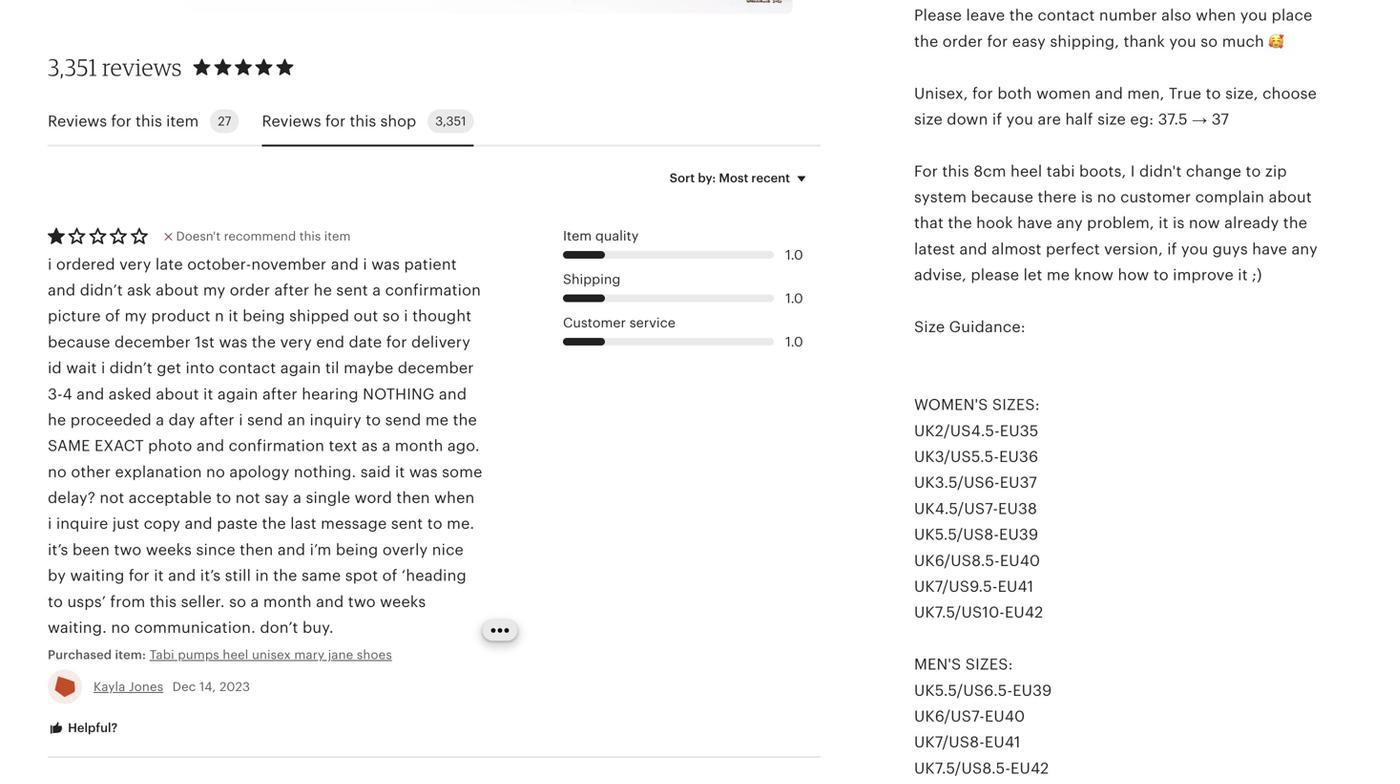 Task type: vqa. For each thing, say whether or not it's contained in the screenshot.
i
yes



Task type: locate. For each thing, give the bounding box(es) containing it.
1 horizontal spatial was
[[372, 256, 400, 273]]

me
[[1047, 267, 1071, 284], [426, 411, 449, 429]]

1 vertical spatial item
[[324, 229, 351, 243]]

when
[[1196, 7, 1237, 24], [435, 489, 475, 507]]

month
[[395, 437, 444, 455], [263, 593, 312, 610]]

and down hook
[[960, 241, 988, 258]]

eu39 down the eu42
[[1013, 682, 1053, 699]]

0 horizontal spatial heel
[[223, 648, 249, 662]]

1 vertical spatial because
[[48, 334, 110, 351]]

the down "please"
[[915, 33, 939, 50]]

because up wait
[[48, 334, 110, 351]]

since
[[196, 541, 236, 559]]

order inside i ordered very late october-november and i was patient and didn't ask about my order after he sent a confirmation picture of my product n it being shipped out so i thought because december 1st was the very end date for delivery id wait i didn't get into contact again til maybe december 3-4 and asked about it again after hearing nothing and he proceeded a day after i send an inquiry to send me the same exact photo and confirmation text as a month ago. no other explanation no apology nothing. said it was some delay? not acceptable to not say a single word then when i inquire just copy and paste the last message sent to me. it's been two weeks since then and i'm being overly nice by waiting for it and it's still in the same spot of 'heading to usps' from this seller. so a month and two weeks waiting. no communication. don't buy.
[[230, 282, 270, 299]]

month left ago.
[[395, 437, 444, 455]]

0 vertical spatial was
[[372, 256, 400, 273]]

1 not from the left
[[100, 489, 124, 507]]

0 vertical spatial sizes:
[[993, 396, 1041, 414]]

0 horizontal spatial item
[[166, 112, 199, 130]]

0 horizontal spatial very
[[119, 256, 151, 273]]

0 horizontal spatial when
[[435, 489, 475, 507]]

→
[[1193, 111, 1208, 128]]

sort
[[670, 171, 695, 185]]

0 horizontal spatial then
[[240, 541, 274, 559]]

contact right into
[[219, 360, 276, 377]]

zip
[[1266, 163, 1288, 180]]

no down from
[[111, 619, 130, 636]]

because
[[972, 189, 1034, 206], [48, 334, 110, 351]]

any right the guys on the top right of page
[[1292, 241, 1319, 258]]

any up perfect
[[1057, 215, 1084, 232]]

reviews for reviews for this shop
[[262, 112, 321, 130]]

this for doesn't recommend this item
[[300, 229, 321, 243]]

not up 'paste' at the bottom left of the page
[[236, 489, 260, 507]]

1 horizontal spatial size
[[1098, 111, 1127, 128]]

0 vertical spatial is
[[1082, 189, 1094, 206]]

0 vertical spatial when
[[1196, 7, 1237, 24]]

then right word
[[397, 489, 430, 507]]

item quality
[[563, 229, 639, 243]]

1 vertical spatial eu39
[[1013, 682, 1053, 699]]

explanation
[[115, 463, 202, 481]]

when up me.
[[435, 489, 475, 507]]

dec
[[173, 680, 196, 694]]

the right "in"
[[273, 567, 298, 584]]

size,
[[1226, 85, 1259, 102]]

0 vertical spatial me
[[1047, 267, 1071, 284]]

size guidance:
[[915, 318, 1026, 336]]

sent
[[336, 282, 368, 299], [391, 515, 423, 533]]

1 vertical spatial it's
[[200, 567, 221, 584]]

wait
[[66, 360, 97, 377]]

sizes: inside women's sizes: uk2/us4.5-eu35 uk3/us5.5-eu36 uk3.5/us6-eu37 uk4.5/us7-eu38 uk5.5/us8-eu39 uk6/us8.5-eu40 uk7/us9.5-eu41 uk7.5/us10-eu42
[[993, 396, 1041, 414]]

the right 'already'
[[1284, 215, 1308, 232]]

was right 1st
[[219, 334, 248, 351]]

women's
[[915, 396, 989, 414]]

of
[[105, 308, 120, 325], [383, 567, 398, 584]]

0 vertical spatial item
[[166, 112, 199, 130]]

tab list
[[48, 98, 821, 147]]

purchased item: tabi pumps heel unisex mary jane shoes
[[48, 648, 392, 662]]

0 vertical spatial again
[[280, 360, 321, 377]]

2 vertical spatial so
[[229, 593, 246, 610]]

inquiry
[[310, 411, 362, 429]]

1 vertical spatial so
[[383, 308, 400, 325]]

uk7/us8-
[[915, 734, 985, 751]]

sent up 'out'
[[336, 282, 368, 299]]

1 horizontal spatial two
[[348, 593, 376, 610]]

1st
[[195, 334, 215, 351]]

no
[[1098, 189, 1117, 206], [48, 463, 67, 481], [206, 463, 225, 481], [111, 619, 130, 636]]

down
[[947, 111, 989, 128]]

order down october-
[[230, 282, 270, 299]]

1 horizontal spatial is
[[1173, 215, 1185, 232]]

contact inside i ordered very late october-november and i was patient and didn't ask about my order after he sent a confirmation picture of my product n it being shipped out so i thought because december 1st was the very end date for delivery id wait i didn't get into contact again til maybe december 3-4 and asked about it again after hearing nothing and he proceeded a day after i send an inquiry to send me the same exact photo and confirmation text as a month ago. no other explanation no apology nothing. said it was some delay? not acceptable to not say a single word then when i inquire just copy and paste the last message sent to me. it's been two weeks since then and i'm being overly nice by waiting for it and it's still in the same spot of 'heading to usps' from this seller. so a month and two weeks waiting. no communication. don't buy.
[[219, 360, 276, 377]]

contact inside please leave the contact number also when you place the order for easy shipping, thank you so much 🥰
[[1038, 7, 1096, 24]]

eu39 down eu38
[[1000, 526, 1039, 543]]

1 vertical spatial me
[[426, 411, 449, 429]]

0 horizontal spatial it's
[[48, 541, 68, 559]]

1 horizontal spatial any
[[1292, 241, 1319, 258]]

0 horizontal spatial if
[[993, 111, 1003, 128]]

0 horizontal spatial reviews
[[48, 112, 107, 130]]

eu41
[[998, 578, 1034, 595], [985, 734, 1021, 751]]

if right "down"
[[993, 111, 1003, 128]]

2 size from the left
[[1098, 111, 1127, 128]]

2 reviews from the left
[[262, 112, 321, 130]]

0 horizontal spatial 3,351
[[48, 53, 97, 81]]

14,
[[200, 680, 216, 694]]

order down leave
[[943, 33, 984, 50]]

for down leave
[[988, 33, 1009, 50]]

1 horizontal spatial when
[[1196, 7, 1237, 24]]

this left shop
[[350, 112, 376, 130]]

0 horizontal spatial was
[[219, 334, 248, 351]]

1 vertical spatial any
[[1292, 241, 1319, 258]]

0 horizontal spatial again
[[218, 386, 258, 403]]

2 send from the left
[[385, 411, 421, 429]]

service
[[630, 316, 676, 331]]

about up the 'day'
[[156, 386, 199, 403]]

have up ;)
[[1253, 241, 1288, 258]]

he up shipped
[[314, 282, 332, 299]]

4
[[63, 386, 72, 403]]

two down spot
[[348, 593, 376, 610]]

1 horizontal spatial heel
[[1011, 163, 1043, 180]]

eu41 down uk6/us7-
[[985, 734, 1021, 751]]

because up hook
[[972, 189, 1034, 206]]

ago.
[[448, 437, 480, 455]]

is right there
[[1082, 189, 1094, 206]]

0 vertical spatial any
[[1057, 215, 1084, 232]]

sizes: up eu35 on the right of page
[[993, 396, 1041, 414]]

sizes: for eu39
[[966, 656, 1014, 673]]

size down the unisex,
[[915, 111, 943, 128]]

0 vertical spatial my
[[203, 282, 226, 299]]

1 horizontal spatial if
[[1168, 241, 1178, 258]]

37.5
[[1159, 111, 1189, 128]]

patient
[[404, 256, 457, 273]]

0 vertical spatial contact
[[1038, 7, 1096, 24]]

very up ask
[[119, 256, 151, 273]]

guidance:
[[950, 318, 1026, 336]]

any
[[1057, 215, 1084, 232], [1292, 241, 1319, 258]]

eu40 down eu38
[[1001, 552, 1041, 569]]

late
[[156, 256, 183, 273]]

send down nothing
[[385, 411, 421, 429]]

item up november
[[324, 229, 351, 243]]

this right for
[[943, 163, 970, 180]]

tabi
[[150, 648, 175, 662]]

0 vertical spatial december
[[115, 334, 191, 351]]

for down 3,351 reviews
[[111, 112, 132, 130]]

0 vertical spatial sent
[[336, 282, 368, 299]]

then up "in"
[[240, 541, 274, 559]]

send
[[247, 411, 283, 429], [385, 411, 421, 429]]

heel inside for this 8cm heel tabi boots, i didn't change to zip system because there is no customer complain about that the hook have any problem, it is now already the latest and almost perfect version, if you guys have any advise, please let me know how to improve it ;)
[[1011, 163, 1043, 180]]

1 horizontal spatial reviews
[[262, 112, 321, 130]]

a up 'out'
[[373, 282, 381, 299]]

1 horizontal spatial because
[[972, 189, 1034, 206]]

3,351 for 3,351 reviews
[[48, 53, 97, 81]]

customer
[[563, 316, 626, 331]]

after up an
[[263, 386, 298, 403]]

eu40 inside women's sizes: uk2/us4.5-eu35 uk3/us5.5-eu36 uk3.5/us6-eu37 uk4.5/us7-eu38 uk5.5/us8-eu39 uk6/us8.5-eu40 uk7/us9.5-eu41 uk7.5/us10-eu42
[[1001, 552, 1041, 569]]

shop
[[381, 112, 417, 130]]

1 vertical spatial when
[[435, 489, 475, 507]]

8cm
[[974, 163, 1007, 180]]

0 horizontal spatial so
[[229, 593, 246, 610]]

some
[[442, 463, 483, 481]]

eu42
[[1005, 604, 1044, 621]]

sizes: inside men's sizes: uk5.5/us6.5-eu39 uk6/us7-eu40 uk7/us8-eu41
[[966, 656, 1014, 673]]

1 reviews from the left
[[48, 112, 107, 130]]

eu40 down uk5.5/us6.5-
[[985, 708, 1026, 725]]

this for reviews for this item
[[136, 112, 162, 130]]

eu39 inside women's sizes: uk2/us4.5-eu35 uk3/us5.5-eu36 uk3.5/us6-eu37 uk4.5/us7-eu38 uk5.5/us8-eu39 uk6/us8.5-eu40 uk7/us9.5-eu41 uk7.5/us10-eu42
[[1000, 526, 1039, 543]]

2 vertical spatial about
[[156, 386, 199, 403]]

1 vertical spatial 3,351
[[436, 114, 467, 128]]

number
[[1100, 7, 1158, 24]]

tabi
[[1047, 163, 1076, 180]]

jones
[[129, 680, 163, 694]]

uk5.5/us6.5-
[[915, 682, 1013, 699]]

my down ask
[[125, 308, 147, 325]]

it's down since
[[200, 567, 221, 584]]

0 horizontal spatial order
[[230, 282, 270, 299]]

0 vertical spatial eu39
[[1000, 526, 1039, 543]]

improve
[[1174, 267, 1234, 284]]

i left the thought
[[404, 308, 408, 325]]

to left zip on the right top of the page
[[1246, 163, 1262, 180]]

sent up the overly
[[391, 515, 423, 533]]

2 vertical spatial after
[[200, 411, 235, 429]]

1 vertical spatial about
[[156, 282, 199, 299]]

0 vertical spatial two
[[114, 541, 142, 559]]

0 vertical spatial confirmation
[[385, 282, 481, 299]]

1 vertical spatial two
[[348, 593, 376, 610]]

0 horizontal spatial month
[[263, 593, 312, 610]]

date
[[349, 334, 382, 351]]

0 vertical spatial eu40
[[1001, 552, 1041, 569]]

let
[[1024, 267, 1043, 284]]

1 vertical spatial 1.0
[[786, 291, 804, 306]]

ordered
[[56, 256, 115, 273]]

have up almost
[[1018, 215, 1053, 232]]

1 vertical spatial december
[[398, 360, 474, 377]]

of right spot
[[383, 567, 398, 584]]

this inside i ordered very late october-november and i was patient and didn't ask about my order after he sent a confirmation picture of my product n it being shipped out so i thought because december 1st was the very end date for delivery id wait i didn't get into contact again til maybe december 3-4 and asked about it again after hearing nothing and he proceeded a day after i send an inquiry to send me the same exact photo and confirmation text as a month ago. no other explanation no apology nothing. said it was some delay? not acceptable to not say a single word then when i inquire just copy and paste the last message sent to me. it's been two weeks since then and i'm being overly nice by waiting for it and it's still in the same spot of 'heading to usps' from this seller. so a month and two weeks waiting. no communication. don't buy.
[[150, 593, 177, 610]]

you
[[1241, 7, 1268, 24], [1170, 33, 1197, 50], [1007, 111, 1034, 128], [1182, 241, 1209, 258]]

jane
[[328, 648, 354, 662]]

and right "photo"
[[197, 437, 225, 455]]

reviews for reviews for this item
[[48, 112, 107, 130]]

3 1.0 from the top
[[786, 335, 804, 349]]

helpful?
[[65, 721, 118, 735]]

again
[[280, 360, 321, 377], [218, 386, 258, 403]]

confirmation up apology
[[229, 437, 325, 455]]

3,351 right shop
[[436, 114, 467, 128]]

no down boots,
[[1098, 189, 1117, 206]]

the up easy
[[1010, 7, 1034, 24]]

1 vertical spatial order
[[230, 282, 270, 299]]

no inside for this 8cm heel tabi boots, i didn't change to zip system because there is no customer complain about that the hook have any problem, it is now already the latest and almost perfect version, if you guys have any advise, please let me know how to improve it ;)
[[1098, 189, 1117, 206]]

two
[[114, 541, 142, 559], [348, 593, 376, 610]]

0 horizontal spatial sent
[[336, 282, 368, 299]]

reviews down 3,351 reviews
[[48, 112, 107, 130]]

end
[[316, 334, 345, 351]]

very
[[119, 256, 151, 273], [280, 334, 312, 351]]

by
[[48, 567, 66, 584]]

for left shop
[[325, 112, 346, 130]]

1 vertical spatial if
[[1168, 241, 1178, 258]]

1 vertical spatial of
[[383, 567, 398, 584]]

uk2/us4.5-
[[915, 422, 1000, 440]]

1 1.0 from the top
[[786, 248, 804, 262]]

1 horizontal spatial so
[[383, 308, 400, 325]]

how
[[1119, 267, 1150, 284]]

mary
[[294, 648, 325, 662]]

it
[[1159, 215, 1169, 232], [1239, 267, 1249, 284], [229, 308, 239, 325], [203, 386, 213, 403], [395, 463, 405, 481], [154, 567, 164, 584]]

1 horizontal spatial not
[[236, 489, 260, 507]]

0 horizontal spatial because
[[48, 334, 110, 351]]

nice
[[432, 541, 464, 559]]

when inside i ordered very late october-november and i was patient and didn't ask about my order after he sent a confirmation picture of my product n it being shipped out so i thought because december 1st was the very end date for delivery id wait i didn't get into contact again til maybe december 3-4 and asked about it again after hearing nothing and he proceeded a day after i send an inquiry to send me the same exact photo and confirmation text as a month ago. no other explanation no apology nothing. said it was some delay? not acceptable to not say a single word then when i inquire just copy and paste the last message sent to me. it's been two weeks since then and i'm being overly nice by waiting for it and it's still in the same spot of 'heading to usps' from this seller. so a month and two weeks waiting. no communication. don't buy.
[[435, 489, 475, 507]]

so down still on the bottom left
[[229, 593, 246, 610]]

0 vertical spatial because
[[972, 189, 1034, 206]]

1 vertical spatial eu41
[[985, 734, 1021, 751]]

being right n
[[243, 308, 285, 325]]

my
[[203, 282, 226, 299], [125, 308, 147, 325]]

me inside for this 8cm heel tabi boots, i didn't change to zip system because there is no customer complain about that the hook have any problem, it is now already the latest and almost perfect version, if you guys have any advise, please let me know how to improve it ;)
[[1047, 267, 1071, 284]]

0 vertical spatial so
[[1201, 33, 1219, 50]]

problem,
[[1088, 215, 1155, 232]]

contact up shipping,
[[1038, 7, 1096, 24]]

1 vertical spatial eu40
[[985, 708, 1026, 725]]

eu41 up the eu42
[[998, 578, 1034, 595]]

uk6/us7-
[[915, 708, 985, 725]]

;)
[[1253, 267, 1263, 284]]

0 vertical spatial 3,351
[[48, 53, 97, 81]]

heel left tabi at the top
[[1011, 163, 1043, 180]]

guys
[[1213, 241, 1249, 258]]

about up product
[[156, 282, 199, 299]]

0 horizontal spatial send
[[247, 411, 283, 429]]

i up apology
[[239, 411, 243, 429]]

so inside please leave the contact number also when you place the order for easy shipping, thank you so much 🥰
[[1201, 33, 1219, 50]]

was
[[372, 256, 400, 273], [219, 334, 248, 351], [409, 463, 438, 481]]

1 vertical spatial weeks
[[380, 593, 426, 610]]

i right wait
[[101, 360, 105, 377]]

and up seller.
[[168, 567, 196, 584]]

and left men,
[[1096, 85, 1124, 102]]

2 vertical spatial was
[[409, 463, 438, 481]]

thought
[[413, 308, 472, 325]]

3,351 left reviews
[[48, 53, 97, 81]]

if inside unisex, for both women and men, true to size, choose size down if you are half size eg: 37.5 → 37
[[993, 111, 1003, 128]]

0 vertical spatial have
[[1018, 215, 1053, 232]]

two down 'just' on the bottom left of the page
[[114, 541, 142, 559]]

1 horizontal spatial of
[[383, 567, 398, 584]]

1 horizontal spatial confirmation
[[385, 282, 481, 299]]

december down delivery
[[398, 360, 474, 377]]

now
[[1190, 215, 1221, 232]]

me right let
[[1047, 267, 1071, 284]]

after down november
[[274, 282, 310, 299]]

my down october-
[[203, 282, 226, 299]]

eu40 inside men's sizes: uk5.5/us6.5-eu39 uk6/us7-eu40 uk7/us8-eu41
[[985, 708, 1026, 725]]

it down copy
[[154, 567, 164, 584]]

a right say
[[293, 489, 302, 507]]

1 horizontal spatial have
[[1253, 241, 1288, 258]]

was left patient
[[372, 256, 400, 273]]

1 horizontal spatial item
[[324, 229, 351, 243]]

version,
[[1105, 241, 1164, 258]]

and up ago.
[[439, 386, 467, 403]]

1 horizontal spatial me
[[1047, 267, 1071, 284]]

delivery
[[412, 334, 471, 351]]

2023
[[220, 680, 250, 694]]

pumps
[[178, 648, 219, 662]]

0 horizontal spatial me
[[426, 411, 449, 429]]

to left me.
[[427, 515, 443, 533]]

about down zip on the right top of the page
[[1270, 189, 1313, 206]]

order inside please leave the contact number also when you place the order for easy shipping, thank you so much 🥰
[[943, 33, 984, 50]]

you up improve on the right of the page
[[1182, 241, 1209, 258]]

weeks
[[146, 541, 192, 559], [380, 593, 426, 610]]

hook
[[977, 215, 1014, 232]]

asked
[[109, 386, 152, 403]]

by:
[[698, 171, 716, 185]]

3,351 for 3,351
[[436, 114, 467, 128]]

when up much
[[1196, 7, 1237, 24]]

me up ago.
[[426, 411, 449, 429]]

contact
[[1038, 7, 1096, 24], [219, 360, 276, 377]]

so right 'out'
[[383, 308, 400, 325]]

3,351 reviews
[[48, 53, 182, 81]]

very left end
[[280, 334, 312, 351]]

🥰
[[1269, 33, 1285, 50]]

0 horizontal spatial december
[[115, 334, 191, 351]]



Task type: describe. For each thing, give the bounding box(es) containing it.
place
[[1272, 7, 1313, 24]]

word
[[355, 489, 392, 507]]

about inside for this 8cm heel tabi boots, i didn't change to zip system because there is no customer complain about that the hook have any problem, it is now already the latest and almost perfect version, if you guys have any advise, please let me know how to improve it ;)
[[1270, 189, 1313, 206]]

1 vertical spatial have
[[1253, 241, 1288, 258]]

to right the how
[[1154, 267, 1169, 284]]

because inside for this 8cm heel tabi boots, i didn't change to zip system because there is no customer complain about that the hook have any problem, it is now already the latest and almost perfect version, if you guys have any advise, please let me know how to improve it ;)
[[972, 189, 1034, 206]]

picture
[[48, 308, 101, 325]]

message
[[321, 515, 387, 533]]

single
[[306, 489, 351, 507]]

men's
[[915, 656, 962, 673]]

0 horizontal spatial is
[[1082, 189, 1094, 206]]

women
[[1037, 85, 1092, 102]]

eu41 inside men's sizes: uk5.5/us6.5-eu39 uk6/us7-eu40 uk7/us8-eu41
[[985, 734, 1021, 751]]

didn't
[[1140, 163, 1183, 180]]

and down same at the bottom left of the page
[[316, 593, 344, 610]]

change
[[1187, 163, 1242, 180]]

seller.
[[181, 593, 225, 610]]

quality
[[596, 229, 639, 243]]

eu39 inside men's sizes: uk5.5/us6.5-eu39 uk6/us7-eu40 uk7/us8-eu41
[[1013, 682, 1053, 699]]

women's sizes: uk2/us4.5-eu35 uk3/us5.5-eu36 uk3.5/us6-eu37 uk4.5/us7-eu38 uk5.5/us8-eu39 uk6/us8.5-eu40 uk7/us9.5-eu41 uk7.5/us10-eu42
[[915, 396, 1044, 621]]

already
[[1225, 215, 1280, 232]]

it right n
[[229, 308, 239, 325]]

nothing.
[[294, 463, 356, 481]]

reviews
[[102, 53, 182, 81]]

tab list containing reviews for this item
[[48, 98, 821, 147]]

text
[[329, 437, 358, 455]]

a left the 'day'
[[156, 411, 164, 429]]

size
[[915, 318, 946, 336]]

0 vertical spatial weeks
[[146, 541, 192, 559]]

1 vertical spatial again
[[218, 386, 258, 403]]

hearing
[[302, 386, 359, 403]]

0 vertical spatial very
[[119, 256, 151, 273]]

0 vertical spatial being
[[243, 308, 285, 325]]

shipped
[[289, 308, 350, 325]]

half
[[1066, 111, 1094, 128]]

photo
[[148, 437, 192, 455]]

paste
[[217, 515, 258, 533]]

get
[[157, 360, 181, 377]]

2 1.0 from the top
[[786, 291, 804, 306]]

the right that
[[948, 215, 973, 232]]

because inside i ordered very late october-november and i was patient and didn't ask about my order after he sent a confirmation picture of my product n it being shipped out so i thought because december 1st was the very end date for delivery id wait i didn't get into contact again til maybe december 3-4 and asked about it again after hearing nothing and he proceeded a day after i send an inquiry to send me the same exact photo and confirmation text as a month ago. no other explanation no apology nothing. said it was some delay? not acceptable to not say a single word then when i inquire just copy and paste the last message sent to me. it's been two weeks since then and i'm being overly nice by waiting for it and it's still in the same spot of 'heading to usps' from this seller. so a month and two weeks waiting. no communication. don't buy.
[[48, 334, 110, 351]]

same
[[302, 567, 341, 584]]

to up 'paste' at the bottom left of the page
[[216, 489, 231, 507]]

37
[[1212, 111, 1230, 128]]

item for reviews for this item
[[166, 112, 199, 130]]

customer service
[[563, 316, 676, 331]]

the right 1st
[[252, 334, 276, 351]]

copy
[[144, 515, 181, 533]]

kayla jones dec 14, 2023
[[94, 680, 250, 694]]

0 horizontal spatial have
[[1018, 215, 1053, 232]]

it right said
[[395, 463, 405, 481]]

item:
[[115, 648, 146, 662]]

still
[[225, 567, 251, 584]]

1 vertical spatial after
[[263, 386, 298, 403]]

reviews for this shop
[[262, 112, 417, 130]]

til
[[325, 360, 340, 377]]

same
[[48, 437, 90, 455]]

unisex, for both women and men, true to size, choose size down if you are half size eg: 37.5 → 37
[[915, 85, 1318, 128]]

1.0 for quality
[[786, 248, 804, 262]]

uk7.5/us10-
[[915, 604, 1005, 621]]

i left ordered on the top of page
[[48, 256, 52, 273]]

helpful? button
[[33, 711, 132, 746]]

doesn't recommend this item
[[176, 229, 351, 243]]

complain
[[1196, 189, 1265, 206]]

1 vertical spatial didn't
[[110, 360, 153, 377]]

0 horizontal spatial my
[[125, 308, 147, 325]]

3-
[[48, 386, 63, 403]]

this inside for this 8cm heel tabi boots, i didn't change to zip system because there is no customer complain about that the hook have any problem, it is now already the latest and almost perfect version, if you guys have any advise, please let me know how to improve it ;)
[[943, 163, 970, 180]]

inquire
[[56, 515, 108, 533]]

sort by: most recent
[[670, 171, 791, 185]]

usps'
[[67, 593, 106, 610]]

doesn't
[[176, 229, 221, 243]]

0 vertical spatial didn't
[[80, 282, 123, 299]]

you down also
[[1170, 33, 1197, 50]]

purchased
[[48, 648, 112, 662]]

for inside please leave the contact number also when you place the order for easy shipping, thank you so much 🥰
[[988, 33, 1009, 50]]

and right 4
[[76, 386, 104, 403]]

just
[[112, 515, 140, 533]]

and up picture
[[48, 282, 76, 299]]

as
[[362, 437, 378, 455]]

1 vertical spatial being
[[336, 541, 379, 559]]

item
[[563, 229, 592, 243]]

delay?
[[48, 489, 96, 507]]

november
[[252, 256, 327, 273]]

shipping,
[[1051, 33, 1120, 50]]

1 horizontal spatial he
[[314, 282, 332, 299]]

system
[[915, 189, 967, 206]]

customer
[[1121, 189, 1192, 206]]

tabi pumps heel unisex mary jane shoes link
[[150, 647, 407, 664]]

product
[[151, 308, 211, 325]]

i
[[1131, 163, 1136, 180]]

1.0 for service
[[786, 335, 804, 349]]

1 size from the left
[[915, 111, 943, 128]]

that
[[915, 215, 944, 232]]

if inside for this 8cm heel tabi boots, i didn't change to zip system because there is no customer complain about that the hook have any problem, it is now already the latest and almost perfect version, if you guys have any advise, please let me know how to improve it ;)
[[1168, 241, 1178, 258]]

1 horizontal spatial my
[[203, 282, 226, 299]]

exact
[[94, 437, 144, 455]]

0 horizontal spatial any
[[1057, 215, 1084, 232]]

no down same
[[48, 463, 67, 481]]

the down say
[[262, 515, 286, 533]]

n
[[215, 308, 224, 325]]

no left apology
[[206, 463, 225, 481]]

you up much
[[1241, 7, 1268, 24]]

1 horizontal spatial it's
[[200, 567, 221, 584]]

me inside i ordered very late october-november and i was patient and didn't ask about my order after he sent a confirmation picture of my product n it being shipped out so i thought because december 1st was the very end date for delivery id wait i didn't get into contact again til maybe december 3-4 and asked about it again after hearing nothing and he proceeded a day after i send an inquiry to send me the same exact photo and confirmation text as a month ago. no other explanation no apology nothing. said it was some delay? not acceptable to not say a single word then when i inquire just copy and paste the last message sent to me. it's been two weeks since then and i'm being overly nice by waiting for it and it's still in the same spot of 'heading to usps' from this seller. so a month and two weeks waiting. no communication. don't buy.
[[426, 411, 449, 429]]

and down the last
[[278, 541, 306, 559]]

out
[[354, 308, 379, 325]]

for inside unisex, for both women and men, true to size, choose size down if you are half size eg: 37.5 → 37
[[973, 85, 994, 102]]

and inside unisex, for both women and men, true to size, choose size down if you are half size eg: 37.5 → 37
[[1096, 85, 1124, 102]]

communication.
[[134, 619, 256, 636]]

eu41 inside women's sizes: uk2/us4.5-eu35 uk3/us5.5-eu36 uk3.5/us6-eu37 uk4.5/us7-eu38 uk5.5/us8-eu39 uk6/us8.5-eu40 uk7/us9.5-eu41 uk7.5/us10-eu42
[[998, 578, 1034, 595]]

0 vertical spatial month
[[395, 437, 444, 455]]

2 not from the left
[[236, 489, 260, 507]]

1 vertical spatial was
[[219, 334, 248, 351]]

1 vertical spatial very
[[280, 334, 312, 351]]

1 vertical spatial month
[[263, 593, 312, 610]]

it down into
[[203, 386, 213, 403]]

i up 'out'
[[363, 256, 367, 273]]

0 vertical spatial of
[[105, 308, 120, 325]]

latest
[[915, 241, 956, 258]]

and right november
[[331, 256, 359, 273]]

the up ago.
[[453, 411, 477, 429]]

1 horizontal spatial again
[[280, 360, 321, 377]]

to up as
[[366, 411, 381, 429]]

'heading
[[402, 567, 467, 584]]

to down by
[[48, 593, 63, 610]]

proceeded
[[70, 411, 152, 429]]

for up from
[[129, 567, 150, 584]]

2 horizontal spatial was
[[409, 463, 438, 481]]

1 horizontal spatial sent
[[391, 515, 423, 533]]

this for reviews for this shop
[[350, 112, 376, 130]]

from
[[110, 593, 145, 610]]

advise,
[[915, 267, 967, 284]]

1 horizontal spatial december
[[398, 360, 474, 377]]

for this 8cm heel tabi boots, i didn't change to zip system because there is no customer complain about that the hook have any problem, it is now already the latest and almost perfect version, if you guys have any advise, please let me know how to improve it ;)
[[915, 163, 1319, 284]]

0 horizontal spatial two
[[114, 541, 142, 559]]

1 horizontal spatial then
[[397, 489, 430, 507]]

0 vertical spatial after
[[274, 282, 310, 299]]

1 send from the left
[[247, 411, 283, 429]]

you inside unisex, for both women and men, true to size, choose size down if you are half size eg: 37.5 → 37
[[1007, 111, 1034, 128]]

there
[[1038, 189, 1078, 206]]

are
[[1038, 111, 1062, 128]]

sizes: for eu35
[[993, 396, 1041, 414]]

i left inquire
[[48, 515, 52, 533]]

it down customer
[[1159, 215, 1169, 232]]

and inside for this 8cm heel tabi boots, i didn't change to zip system because there is no customer complain about that the hook have any problem, it is now already the latest and almost perfect version, if you guys have any advise, please let me know how to improve it ;)
[[960, 241, 988, 258]]

said
[[361, 463, 391, 481]]

and up since
[[185, 515, 213, 533]]

0 horizontal spatial confirmation
[[229, 437, 325, 455]]

1 vertical spatial he
[[48, 411, 66, 429]]

to inside unisex, for both women and men, true to size, choose size down if you are half size eg: 37.5 → 37
[[1207, 85, 1222, 102]]

when inside please leave the contact number also when you place the order for easy shipping, thank you so much 🥰
[[1196, 7, 1237, 24]]

for right date
[[386, 334, 407, 351]]

a right as
[[382, 437, 391, 455]]

you inside for this 8cm heel tabi boots, i didn't change to zip system because there is no customer complain about that the hook have any problem, it is now already the latest and almost perfect version, if you guys have any advise, please let me know how to improve it ;)
[[1182, 241, 1209, 258]]

almost
[[992, 241, 1042, 258]]

for
[[915, 163, 939, 180]]

choose
[[1263, 85, 1318, 102]]

1 vertical spatial then
[[240, 541, 274, 559]]

most
[[719, 171, 749, 185]]

1 horizontal spatial weeks
[[380, 593, 426, 610]]

october-
[[187, 256, 252, 273]]

it left ;)
[[1239, 267, 1249, 284]]

a down "in"
[[251, 593, 259, 610]]

item for doesn't recommend this item
[[324, 229, 351, 243]]

eu38
[[999, 500, 1038, 517]]

id
[[48, 360, 62, 377]]



